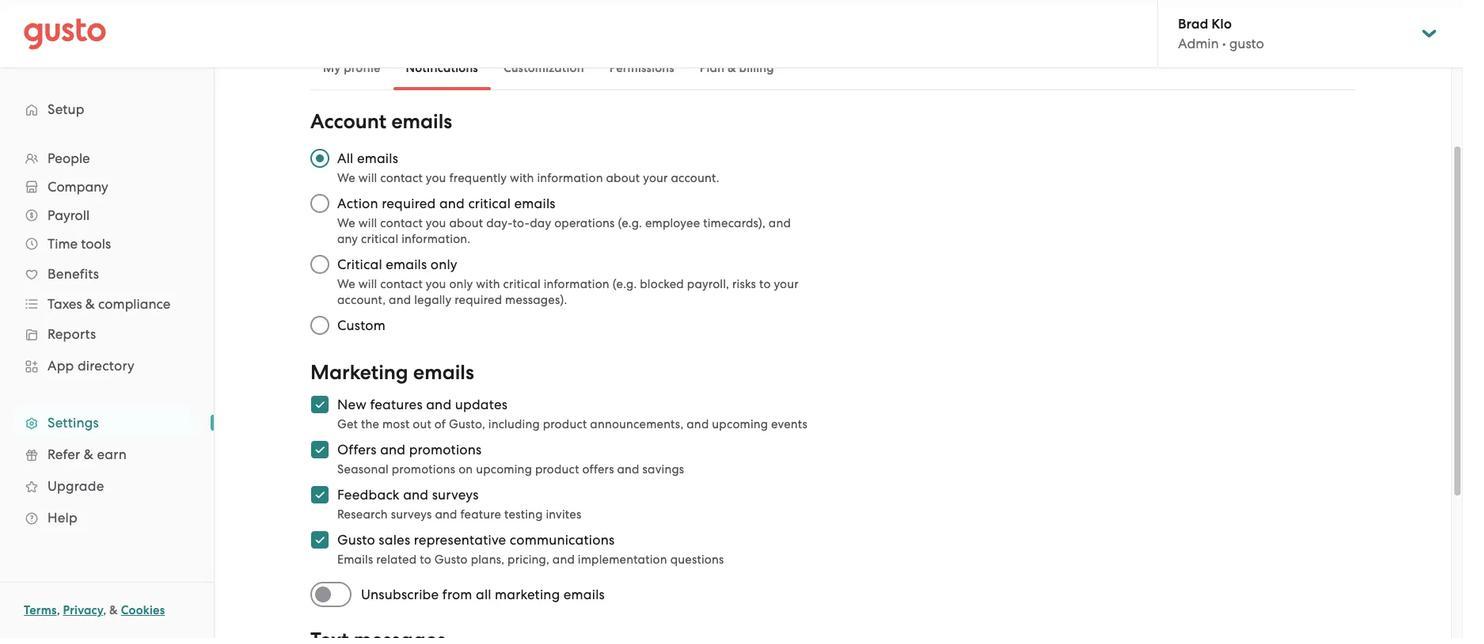 Task type: vqa. For each thing, say whether or not it's contained in the screenshot.


Task type: locate. For each thing, give the bounding box(es) containing it.
only up legally
[[449, 277, 473, 291]]

new
[[337, 397, 367, 412]]

2 contact from the top
[[380, 216, 423, 230]]

1 horizontal spatial your
[[774, 277, 799, 291]]

, left the cookies button
[[103, 603, 106, 618]]

0 vertical spatial upcoming
[[712, 417, 768, 431]]

upcoming left events
[[712, 417, 768, 431]]

promotions down 'offers and promotions'
[[392, 462, 455, 477]]

account,
[[337, 293, 386, 307]]

information up operations
[[537, 171, 603, 185]]

3 contact from the top
[[380, 277, 423, 291]]

1 vertical spatial only
[[449, 277, 473, 291]]

to right the related
[[420, 553, 431, 567]]

will inside we will contact you only with critical information (e.g. blocked payroll, risks to your account, and legally required messages).
[[358, 277, 377, 291]]

0 vertical spatial with
[[510, 171, 534, 185]]

and inside we will contact you about day-to-day operations (e.g. employee timecards), and any critical information.
[[769, 216, 791, 230]]

to inside we will contact you only with critical information (e.g. blocked payroll, risks to your account, and legally required messages).
[[759, 277, 771, 291]]

with down 'day-'
[[476, 277, 500, 291]]

my
[[323, 61, 341, 75]]

2 vertical spatial contact
[[380, 277, 423, 291]]

account
[[310, 109, 386, 134]]

emails
[[337, 553, 373, 567]]

& right the plan
[[728, 61, 736, 75]]

critical up 'day-'
[[468, 196, 511, 211]]

0 vertical spatial product
[[543, 417, 587, 431]]

all emails
[[337, 150, 398, 166]]

emails right all
[[357, 150, 398, 166]]

with right frequently
[[510, 171, 534, 185]]

we will contact you frequently with information about your account.
[[337, 171, 719, 185]]

3 you from the top
[[426, 277, 446, 291]]

will
[[358, 171, 377, 185], [358, 216, 377, 230], [358, 277, 377, 291]]

we up any
[[337, 216, 355, 230]]

and up of at the left
[[426, 397, 452, 412]]

offers
[[582, 462, 614, 477]]

your left account.
[[643, 171, 668, 185]]

payroll,
[[687, 277, 729, 291]]

messages).
[[505, 293, 567, 307]]

1 horizontal spatial required
[[455, 293, 502, 307]]

events
[[771, 417, 808, 431]]

emails down information.
[[386, 257, 427, 272]]

contact inside we will contact you only with critical information (e.g. blocked payroll, risks to your account, and legally required messages).
[[380, 277, 423, 291]]

and right offers
[[617, 462, 639, 477]]

emails up the new features and updates
[[413, 360, 474, 385]]

emails for account emails
[[391, 109, 452, 134]]

2 vertical spatial will
[[358, 277, 377, 291]]

to right risks
[[759, 277, 771, 291]]

0 vertical spatial we
[[337, 171, 355, 185]]

feedback
[[337, 487, 400, 503]]

required
[[382, 196, 436, 211], [455, 293, 502, 307]]

& inside dropdown button
[[85, 296, 95, 312]]

critical
[[468, 196, 511, 211], [361, 232, 398, 246], [503, 277, 541, 291]]

required up information.
[[382, 196, 436, 211]]

0 horizontal spatial gusto
[[337, 532, 375, 548]]

with for all emails
[[510, 171, 534, 185]]

we inside we will contact you only with critical information (e.g. blocked payroll, risks to your account, and legally required messages).
[[337, 277, 355, 291]]

cookies
[[121, 603, 165, 618]]

and left legally
[[389, 293, 411, 307]]

blocked
[[640, 277, 684, 291]]

product
[[543, 417, 587, 431], [535, 462, 579, 477]]

information.
[[402, 232, 471, 246]]

we down all
[[337, 171, 355, 185]]

you inside we will contact you about day-to-day operations (e.g. employee timecards), and any critical information.
[[426, 216, 446, 230]]

& left earn
[[84, 447, 93, 462]]

the
[[361, 417, 379, 431]]

1 vertical spatial contact
[[380, 216, 423, 230]]

critical inside we will contact you only with critical information (e.g. blocked payroll, risks to your account, and legally required messages).
[[503, 277, 541, 291]]

1 vertical spatial will
[[358, 216, 377, 230]]

upcoming
[[712, 417, 768, 431], [476, 462, 532, 477]]

and right announcements,
[[687, 417, 709, 431]]

& for billing
[[728, 61, 736, 75]]

settings
[[48, 415, 99, 431]]

about down action required and critical emails
[[449, 216, 483, 230]]

0 horizontal spatial ,
[[57, 603, 60, 618]]

your inside we will contact you only with critical information (e.g. blocked payroll, risks to your account, and legally required messages).
[[774, 277, 799, 291]]

help
[[48, 510, 78, 526]]

0 vertical spatial (e.g.
[[618, 216, 642, 230]]

you inside we will contact you only with critical information (e.g. blocked payroll, risks to your account, and legally required messages).
[[426, 277, 446, 291]]

gusto up emails
[[337, 532, 375, 548]]

, left privacy
[[57, 603, 60, 618]]

,
[[57, 603, 60, 618], [103, 603, 106, 618]]

account.
[[671, 171, 719, 185]]

(e.g. left employee
[[618, 216, 642, 230]]

out
[[413, 417, 431, 431]]

2 vertical spatial you
[[426, 277, 446, 291]]

2 vertical spatial we
[[337, 277, 355, 291]]

and up the representative
[[435, 508, 457, 522]]

notifications button
[[393, 49, 491, 87]]

1 horizontal spatial with
[[510, 171, 534, 185]]

and down frequently
[[439, 196, 465, 211]]

1 horizontal spatial upcoming
[[712, 417, 768, 431]]

promotions down of at the left
[[409, 442, 482, 458]]

0 vertical spatial only
[[430, 257, 457, 272]]

about
[[606, 171, 640, 185], [449, 216, 483, 230]]

day-
[[486, 216, 513, 230]]

•
[[1222, 36, 1226, 51]]

contact up information.
[[380, 216, 423, 230]]

1 horizontal spatial ,
[[103, 603, 106, 618]]

required inside we will contact you only with critical information (e.g. blocked payroll, risks to your account, and legally required messages).
[[455, 293, 502, 307]]

will up account,
[[358, 277, 377, 291]]

we for action
[[337, 216, 355, 230]]

contact inside we will contact you about day-to-day operations (e.g. employee timecards), and any critical information.
[[380, 216, 423, 230]]

payroll button
[[16, 201, 198, 230]]

gusto navigation element
[[0, 68, 214, 559]]

3 will from the top
[[358, 277, 377, 291]]

will for critical
[[358, 277, 377, 291]]

with for critical emails only
[[476, 277, 500, 291]]

2 you from the top
[[426, 216, 446, 230]]

settings tabs tab list
[[310, 46, 1355, 90]]

get the most out of gusto, including product announcements, and upcoming events
[[337, 417, 808, 431]]

1 vertical spatial gusto
[[434, 553, 468, 567]]

gusto down the representative
[[434, 553, 468, 567]]

offers and promotions
[[337, 442, 482, 458]]

& for compliance
[[85, 296, 95, 312]]

will down "all emails"
[[358, 171, 377, 185]]

reports
[[48, 326, 96, 342]]

surveys
[[432, 487, 479, 503], [391, 508, 432, 522]]

1 will from the top
[[358, 171, 377, 185]]

2 we from the top
[[337, 216, 355, 230]]

contact for action
[[380, 216, 423, 230]]

Gusto sales representative communications checkbox
[[302, 523, 337, 557]]

gusto
[[1229, 36, 1264, 51]]

we up account,
[[337, 277, 355, 291]]

with inside we will contact you only with critical information (e.g. blocked payroll, risks to your account, and legally required messages).
[[476, 277, 500, 291]]

customization button
[[491, 49, 597, 87]]

compliance
[[98, 296, 171, 312]]

1 vertical spatial required
[[455, 293, 502, 307]]

legally
[[414, 293, 452, 307]]

taxes & compliance button
[[16, 290, 198, 318]]

plans,
[[471, 553, 505, 567]]

required right legally
[[455, 293, 502, 307]]

employee
[[645, 216, 700, 230]]

implementation
[[578, 553, 667, 567]]

1 vertical spatial information
[[544, 277, 610, 291]]

we inside we will contact you about day-to-day operations (e.g. employee timecards), and any critical information.
[[337, 216, 355, 230]]

1 vertical spatial to
[[420, 553, 431, 567]]

critical up messages).
[[503, 277, 541, 291]]

1 vertical spatial with
[[476, 277, 500, 291]]

critical inside we will contact you about day-to-day operations (e.g. employee timecards), and any critical information.
[[361, 232, 398, 246]]

0 vertical spatial about
[[606, 171, 640, 185]]

with
[[510, 171, 534, 185], [476, 277, 500, 291]]

upcoming right on
[[476, 462, 532, 477]]

& for earn
[[84, 447, 93, 462]]

1 vertical spatial (e.g.
[[613, 277, 637, 291]]

billing
[[739, 61, 774, 75]]

0 vertical spatial your
[[643, 171, 668, 185]]

surveys up research surveys and feature testing invites
[[432, 487, 479, 503]]

product left offers
[[535, 462, 579, 477]]

frequently
[[449, 171, 507, 185]]

1 vertical spatial you
[[426, 216, 446, 230]]

& right taxes
[[85, 296, 95, 312]]

risks
[[732, 277, 756, 291]]

about up operations
[[606, 171, 640, 185]]

taxes & compliance
[[48, 296, 171, 312]]

will down action
[[358, 216, 377, 230]]

research
[[337, 508, 388, 522]]

1 contact from the top
[[380, 171, 423, 185]]

and down 'offers and promotions'
[[403, 487, 429, 503]]

critical up critical emails only
[[361, 232, 398, 246]]

information up messages).
[[544, 277, 610, 291]]

0 horizontal spatial with
[[476, 277, 500, 291]]

announcements,
[[590, 417, 684, 431]]

of
[[435, 417, 446, 431]]

payroll
[[48, 207, 90, 223]]

action
[[337, 196, 378, 211]]

2 , from the left
[[103, 603, 106, 618]]

emails for critical emails only
[[386, 257, 427, 272]]

0 vertical spatial information
[[537, 171, 603, 185]]

and inside we will contact you only with critical information (e.g. blocked payroll, risks to your account, and legally required messages).
[[389, 293, 411, 307]]

0 horizontal spatial upcoming
[[476, 462, 532, 477]]

gusto
[[337, 532, 375, 548], [434, 553, 468, 567]]

1 vertical spatial promotions
[[392, 462, 455, 477]]

terms
[[24, 603, 57, 618]]

(e.g. left the blocked
[[613, 277, 637, 291]]

Unsubscribe from all marketing emails checkbox
[[310, 577, 361, 612]]

and down communications
[[552, 553, 575, 567]]

feature
[[460, 508, 501, 522]]

invites
[[546, 508, 581, 522]]

3 we from the top
[[337, 277, 355, 291]]

emails down 'notifications'
[[391, 109, 452, 134]]

refer & earn
[[48, 447, 127, 462]]

surveys down feedback and surveys on the bottom of page
[[391, 508, 432, 522]]

1 vertical spatial about
[[449, 216, 483, 230]]

0 horizontal spatial your
[[643, 171, 668, 185]]

you up legally
[[426, 277, 446, 291]]

refer & earn link
[[16, 440, 198, 469]]

1 vertical spatial surveys
[[391, 508, 432, 522]]

&
[[728, 61, 736, 75], [85, 296, 95, 312], [84, 447, 93, 462], [109, 603, 118, 618]]

0 vertical spatial to
[[759, 277, 771, 291]]

0 vertical spatial contact
[[380, 171, 423, 185]]

unsubscribe from all marketing emails
[[361, 587, 605, 603]]

product right including
[[543, 417, 587, 431]]

2 vertical spatial critical
[[503, 277, 541, 291]]

1 horizontal spatial to
[[759, 277, 771, 291]]

your right risks
[[774, 277, 799, 291]]

1 we from the top
[[337, 171, 355, 185]]

plan & billing
[[700, 61, 774, 75]]

0 horizontal spatial required
[[382, 196, 436, 211]]

(e.g. inside we will contact you only with critical information (e.g. blocked payroll, risks to your account, and legally required messages).
[[613, 277, 637, 291]]

critical emails only
[[337, 257, 457, 272]]

will inside we will contact you about day-to-day operations (e.g. employee timecards), and any critical information.
[[358, 216, 377, 230]]

you up information.
[[426, 216, 446, 230]]

and down most
[[380, 442, 406, 458]]

research surveys and feature testing invites
[[337, 508, 581, 522]]

any
[[337, 232, 358, 246]]

brad klo admin • gusto
[[1178, 16, 1264, 51]]

0 vertical spatial you
[[426, 171, 446, 185]]

will for action
[[358, 216, 377, 230]]

1 vertical spatial your
[[774, 277, 799, 291]]

including
[[488, 417, 540, 431]]

and right timecards),
[[769, 216, 791, 230]]

time
[[48, 236, 78, 252]]

0 vertical spatial will
[[358, 171, 377, 185]]

2 will from the top
[[358, 216, 377, 230]]

benefits
[[48, 266, 99, 282]]

terms link
[[24, 603, 57, 618]]

0 horizontal spatial about
[[449, 216, 483, 230]]

list
[[0, 144, 214, 534]]

only down information.
[[430, 257, 457, 272]]

plan
[[700, 61, 725, 75]]

you up action required and critical emails
[[426, 171, 446, 185]]

1 vertical spatial we
[[337, 216, 355, 230]]

related
[[376, 553, 417, 567]]

seasonal promotions on upcoming product offers and savings
[[337, 462, 684, 477]]

contact down critical emails only
[[380, 277, 423, 291]]

profile
[[344, 61, 381, 75]]

& inside button
[[728, 61, 736, 75]]

contact down "all emails"
[[380, 171, 423, 185]]

1 vertical spatial critical
[[361, 232, 398, 246]]

time tools
[[48, 236, 111, 252]]

we
[[337, 171, 355, 185], [337, 216, 355, 230], [337, 277, 355, 291]]



Task type: describe. For each thing, give the bounding box(es) containing it.
reports link
[[16, 320, 198, 348]]

critical
[[337, 257, 382, 272]]

emails for marketing emails
[[413, 360, 474, 385]]

directory
[[78, 358, 135, 374]]

brad
[[1178, 16, 1208, 32]]

app
[[48, 358, 74, 374]]

1 horizontal spatial gusto
[[434, 553, 468, 567]]

we for all
[[337, 171, 355, 185]]

my profile button
[[310, 49, 393, 87]]

only inside we will contact you only with critical information (e.g. blocked payroll, risks to your account, and legally required messages).
[[449, 277, 473, 291]]

contact for all
[[380, 171, 423, 185]]

to-
[[513, 216, 530, 230]]

marketing emails
[[310, 360, 474, 385]]

privacy
[[63, 603, 103, 618]]

pricing,
[[508, 553, 549, 567]]

terms , privacy , & cookies
[[24, 603, 165, 618]]

emails for all emails
[[357, 150, 398, 166]]

0 vertical spatial promotions
[[409, 442, 482, 458]]

refer
[[48, 447, 80, 462]]

communications
[[510, 532, 615, 548]]

contact for critical
[[380, 277, 423, 291]]

home image
[[24, 18, 106, 49]]

1 vertical spatial product
[[535, 462, 579, 477]]

cookies button
[[121, 601, 165, 620]]

setup link
[[16, 95, 198, 124]]

& left the cookies button
[[109, 603, 118, 618]]

marketing
[[495, 587, 560, 603]]

customization
[[503, 61, 584, 75]]

taxes
[[48, 296, 82, 312]]

will for all
[[358, 171, 377, 185]]

(e.g. inside we will contact you about day-to-day operations (e.g. employee timecards), and any critical information.
[[618, 216, 642, 230]]

gusto sales representative communications
[[337, 532, 615, 548]]

company
[[48, 179, 108, 195]]

Action required and critical emails radio
[[302, 186, 337, 221]]

most
[[382, 417, 410, 431]]

notifications
[[406, 61, 478, 75]]

day
[[530, 216, 551, 230]]

people button
[[16, 144, 198, 173]]

operations
[[554, 216, 615, 230]]

features
[[370, 397, 423, 412]]

offers
[[337, 442, 377, 458]]

admin
[[1178, 36, 1219, 51]]

all
[[476, 587, 491, 603]]

1 , from the left
[[57, 603, 60, 618]]

0 horizontal spatial to
[[420, 553, 431, 567]]

marketing
[[310, 360, 408, 385]]

permissions
[[609, 61, 674, 75]]

1 horizontal spatial about
[[606, 171, 640, 185]]

privacy link
[[63, 603, 103, 618]]

company button
[[16, 173, 198, 201]]

information inside we will contact you only with critical information (e.g. blocked payroll, risks to your account, and legally required messages).
[[544, 277, 610, 291]]

Offers and promotions checkbox
[[302, 432, 337, 467]]

custom
[[337, 317, 386, 333]]

0 vertical spatial surveys
[[432, 487, 479, 503]]

from
[[442, 587, 472, 603]]

new features and updates
[[337, 397, 508, 412]]

New features and updates checkbox
[[302, 387, 337, 422]]

app directory link
[[16, 352, 198, 380]]

app directory
[[48, 358, 135, 374]]

benefits link
[[16, 260, 198, 288]]

Custom radio
[[302, 308, 337, 343]]

timecards),
[[703, 216, 766, 230]]

0 vertical spatial required
[[382, 196, 436, 211]]

list containing people
[[0, 144, 214, 534]]

1 you from the top
[[426, 171, 446, 185]]

you for and
[[426, 216, 446, 230]]

my profile
[[323, 61, 381, 75]]

you for only
[[426, 277, 446, 291]]

time tools button
[[16, 230, 198, 258]]

about inside we will contact you about day-to-day operations (e.g. employee timecards), and any critical information.
[[449, 216, 483, 230]]

emails down implementation
[[564, 587, 605, 603]]

action required and critical emails
[[337, 196, 556, 211]]

settings link
[[16, 409, 198, 437]]

upgrade link
[[16, 472, 198, 500]]

0 vertical spatial critical
[[468, 196, 511, 211]]

updates
[[455, 397, 508, 412]]

plan & billing button
[[687, 49, 787, 87]]

we will contact you about day-to-day operations (e.g. employee timecards), and any critical information.
[[337, 216, 791, 246]]

All emails radio
[[302, 141, 337, 176]]

emails up day
[[514, 196, 556, 211]]

we for critical
[[337, 277, 355, 291]]

klo
[[1212, 16, 1232, 32]]

help link
[[16, 504, 198, 532]]

upgrade
[[48, 478, 104, 494]]

0 vertical spatial gusto
[[337, 532, 375, 548]]

emails related to gusto plans, pricing, and implementation questions
[[337, 553, 724, 567]]

earn
[[97, 447, 127, 462]]

gusto,
[[449, 417, 485, 431]]

savings
[[643, 462, 684, 477]]

testing
[[504, 508, 543, 522]]

setup
[[48, 101, 85, 117]]

Feedback and surveys checkbox
[[302, 477, 337, 512]]

Critical emails only radio
[[302, 247, 337, 282]]

on
[[459, 462, 473, 477]]

representative
[[414, 532, 506, 548]]

questions
[[670, 553, 724, 567]]

feedback and surveys
[[337, 487, 479, 503]]

get
[[337, 417, 358, 431]]

1 vertical spatial upcoming
[[476, 462, 532, 477]]



